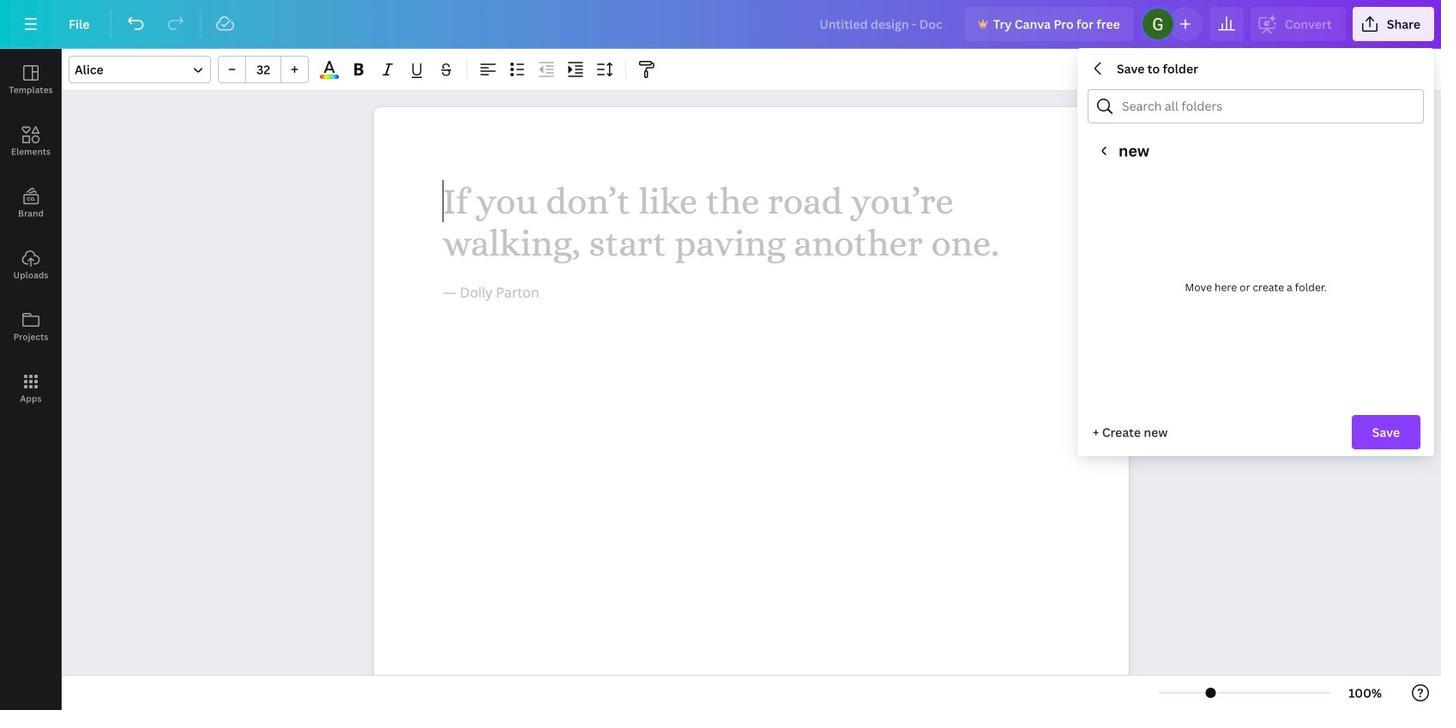 Task type: vqa. For each thing, say whether or not it's contained in the screenshot.
TEXT FIELD
yes



Task type: describe. For each thing, give the bounding box(es) containing it.
side panel tab list
[[0, 49, 62, 420]]

Zoom button
[[1338, 680, 1393, 707]]



Task type: locate. For each thing, give the bounding box(es) containing it.
group
[[218, 56, 309, 83]]

Design title text field
[[806, 7, 958, 41]]

Search all folders search field
[[1122, 90, 1413, 123]]

– – number field
[[251, 61, 275, 78]]

main menu bar
[[0, 0, 1442, 49]]

None text field
[[374, 107, 1129, 710]]



